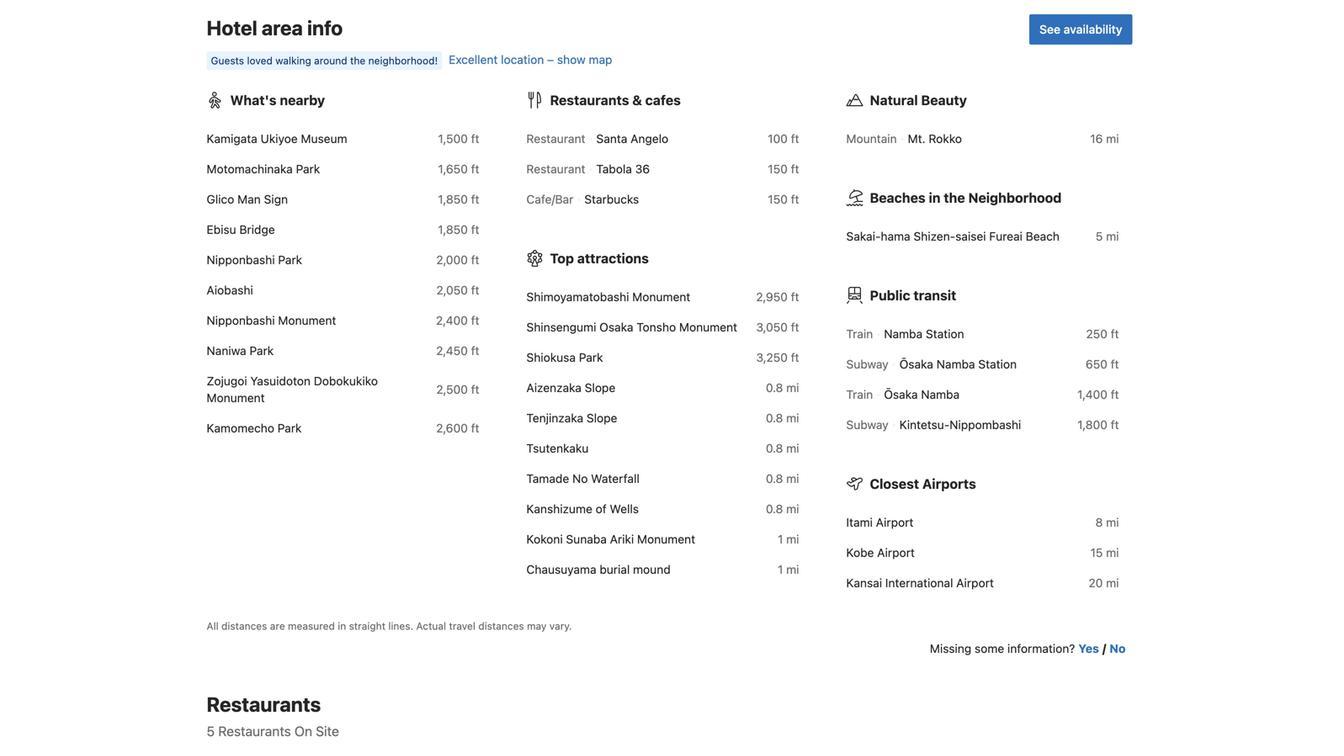 Task type: locate. For each thing, give the bounding box(es) containing it.
around
[[314, 55, 348, 67]]

0 vertical spatial in
[[929, 190, 941, 206]]

3 0.8 mi from the top
[[766, 442, 800, 456]]

shiokusa
[[527, 351, 576, 365]]

slope for tenjinzaka slope
[[587, 411, 618, 425]]

of
[[596, 502, 607, 516]]

1 150 ft from the top
[[768, 162, 800, 176]]

namba up the "kintetsu-"
[[922, 388, 960, 402]]

restaurants down map
[[550, 92, 630, 108]]

1 for kokoni sunaba ariki monument
[[778, 533, 784, 547]]

hotel
[[207, 16, 257, 40]]

1,850 down 1,650
[[438, 193, 468, 206]]

1 0.8 mi from the top
[[766, 381, 800, 395]]

1 vertical spatial 1,850 ft
[[438, 223, 480, 237]]

kintetsu-nippombashi
[[900, 418, 1022, 432]]

natural
[[870, 92, 919, 108]]

1 horizontal spatial distances
[[479, 621, 524, 633]]

1
[[778, 533, 784, 547], [778, 563, 784, 577]]

slope up tenjinzaka slope
[[585, 381, 616, 395]]

train left ōsaka namba
[[847, 388, 874, 402]]

mi for itami
[[1107, 516, 1120, 530]]

nippombashi
[[950, 418, 1022, 432]]

ukiyoe
[[261, 132, 298, 146]]

0.8 mi
[[766, 381, 800, 395], [766, 411, 800, 425], [766, 442, 800, 456], [766, 472, 800, 486], [766, 502, 800, 516]]

0 vertical spatial station
[[926, 327, 965, 341]]

subway left the "kintetsu-"
[[847, 418, 889, 432]]

1 horizontal spatial 5
[[1096, 230, 1104, 243]]

1 distances from the left
[[222, 621, 267, 633]]

kokoni sunaba ariki monument
[[527, 533, 696, 547]]

1 horizontal spatial the
[[944, 190, 966, 206]]

2 0.8 mi from the top
[[766, 411, 800, 425]]

0 vertical spatial airport
[[877, 516, 914, 530]]

kanshizume
[[527, 502, 593, 516]]

nipponbashi for nipponbashi monument
[[207, 314, 275, 328]]

0 vertical spatial the
[[350, 55, 366, 67]]

150
[[768, 162, 788, 176], [768, 193, 788, 206]]

train
[[847, 327, 874, 341], [847, 388, 874, 402]]

250 ft
[[1087, 327, 1120, 341]]

1 restaurant from the top
[[527, 132, 586, 146]]

1 1 mi from the top
[[778, 533, 800, 547]]

ebisu
[[207, 223, 236, 237]]

nipponbashi monument
[[207, 314, 336, 328]]

2 vertical spatial restaurants
[[218, 724, 291, 740]]

airport down 'itami airport'
[[878, 546, 915, 560]]

park for kamomecho park
[[278, 422, 302, 435]]

3,050
[[757, 321, 788, 334]]

subway
[[847, 358, 889, 371], [847, 418, 889, 432]]

monument up yasuidoton
[[278, 314, 336, 328]]

0.8 for tamade no waterfall
[[766, 472, 784, 486]]

slope down aizenzaka slope
[[587, 411, 618, 425]]

0 horizontal spatial distances
[[222, 621, 267, 633]]

0 vertical spatial train
[[847, 327, 874, 341]]

train down public
[[847, 327, 874, 341]]

2 1,850 ft from the top
[[438, 223, 480, 237]]

missing some information? yes / no
[[931, 642, 1126, 656]]

1 vertical spatial train
[[847, 388, 874, 402]]

0 vertical spatial restaurants
[[550, 92, 630, 108]]

0 horizontal spatial 5
[[207, 724, 215, 740]]

airport for itami airport
[[877, 516, 914, 530]]

1 1,850 ft from the top
[[438, 193, 480, 206]]

0 vertical spatial nipponbashi
[[207, 253, 275, 267]]

2 restaurant from the top
[[527, 162, 586, 176]]

3 0.8 from the top
[[766, 442, 784, 456]]

1 vertical spatial in
[[338, 621, 346, 633]]

0 vertical spatial namba
[[885, 327, 923, 341]]

subway for kintetsu-nippombashi
[[847, 418, 889, 432]]

train for ōsaka namba
[[847, 388, 874, 402]]

150 for starbucks
[[768, 193, 788, 206]]

fureai
[[990, 230, 1023, 243]]

rokko
[[929, 132, 963, 146]]

zojugoi
[[207, 374, 247, 388]]

distances
[[222, 621, 267, 633], [479, 621, 524, 633]]

2 vertical spatial airport
[[957, 577, 995, 590]]

650
[[1086, 358, 1108, 371]]

0 vertical spatial 5
[[1096, 230, 1104, 243]]

mt.
[[908, 132, 926, 146]]

lines.
[[389, 621, 414, 633]]

1 1 from the top
[[778, 533, 784, 547]]

beaches in the neighborhood
[[870, 190, 1062, 206]]

ōsaka up the "kintetsu-"
[[885, 388, 918, 402]]

1 vertical spatial 1,850
[[438, 223, 468, 237]]

0 horizontal spatial the
[[350, 55, 366, 67]]

slope for aizenzaka slope
[[585, 381, 616, 395]]

monument right tonsho
[[680, 321, 738, 334]]

guests loved walking around the neighborhood!
[[211, 55, 438, 67]]

nipponbashi up naniwa park
[[207, 314, 275, 328]]

1 vertical spatial 1
[[778, 563, 784, 577]]

measured
[[288, 621, 335, 633]]

1 vertical spatial 150
[[768, 193, 788, 206]]

mi for aizenzaka
[[787, 381, 800, 395]]

information?
[[1008, 642, 1076, 656]]

kanshizume of wells
[[527, 502, 639, 516]]

8
[[1096, 516, 1104, 530]]

2 vertical spatial namba
[[922, 388, 960, 402]]

monument up mound
[[638, 533, 696, 547]]

0.8
[[766, 381, 784, 395], [766, 411, 784, 425], [766, 442, 784, 456], [766, 472, 784, 486], [766, 502, 784, 516]]

airport up "kobe airport"
[[877, 516, 914, 530]]

nearby
[[280, 92, 325, 108]]

zojugoi yasuidoton dobokukiko monument
[[207, 374, 378, 405]]

restaurants up on
[[207, 693, 321, 717]]

shimoyamatobashi monument
[[527, 290, 691, 304]]

park up aizenzaka slope
[[579, 351, 603, 365]]

the up sakai-hama shizen-saisei fureai beach on the top right of the page
[[944, 190, 966, 206]]

park down nipponbashi monument
[[250, 344, 274, 358]]

1,850 ft down 1,650 ft at the left
[[438, 193, 480, 206]]

1 vertical spatial 5
[[207, 724, 215, 740]]

subway up ōsaka namba
[[847, 358, 889, 371]]

no up kanshizume of wells
[[573, 472, 588, 486]]

glico
[[207, 193, 234, 206]]

ōsaka
[[900, 358, 934, 371], [885, 388, 918, 402]]

0 vertical spatial 150
[[768, 162, 788, 176]]

park down sign
[[278, 253, 302, 267]]

beaches
[[870, 190, 926, 206]]

1 mi left kobe
[[778, 533, 800, 547]]

tamade no waterfall
[[527, 472, 640, 486]]

station up 'ōsaka namba station'
[[926, 327, 965, 341]]

ōsaka for ōsaka namba station
[[900, 358, 934, 371]]

nipponbashi down ebisu bridge
[[207, 253, 275, 267]]

namba down 'public transit'
[[885, 327, 923, 341]]

5 0.8 from the top
[[766, 502, 784, 516]]

1 vertical spatial namba
[[937, 358, 976, 371]]

2 150 from the top
[[768, 193, 788, 206]]

1 train from the top
[[847, 327, 874, 341]]

1 vertical spatial subway
[[847, 418, 889, 432]]

2 0.8 from the top
[[766, 411, 784, 425]]

0 vertical spatial 1 mi
[[778, 533, 800, 547]]

1 vertical spatial no
[[1110, 642, 1126, 656]]

restaurant for tabola 36
[[527, 162, 586, 176]]

2 nipponbashi from the top
[[207, 314, 275, 328]]

0 horizontal spatial in
[[338, 621, 346, 633]]

distances left may
[[479, 621, 524, 633]]

restaurant
[[527, 132, 586, 146], [527, 162, 586, 176]]

1 horizontal spatial no
[[1110, 642, 1126, 656]]

1 vertical spatial ōsaka
[[885, 388, 918, 402]]

park for shiokusa park
[[579, 351, 603, 365]]

0 horizontal spatial no
[[573, 472, 588, 486]]

2,450
[[436, 344, 468, 358]]

2 train from the top
[[847, 388, 874, 402]]

1,850 for glico man sign
[[438, 193, 468, 206]]

in left straight
[[338, 621, 346, 633]]

2 150 ft from the top
[[768, 193, 800, 206]]

150 ft for tabola 36
[[768, 162, 800, 176]]

availability
[[1064, 22, 1123, 36]]

1 horizontal spatial in
[[929, 190, 941, 206]]

distances right all
[[222, 621, 267, 633]]

1 vertical spatial nipponbashi
[[207, 314, 275, 328]]

yes button
[[1079, 641, 1100, 658]]

4 0.8 mi from the top
[[766, 472, 800, 486]]

what's
[[230, 92, 277, 108]]

0 vertical spatial 1,850
[[438, 193, 468, 206]]

monument down zojugoi
[[207, 391, 265, 405]]

monument for tonsho
[[680, 321, 738, 334]]

ft
[[471, 132, 480, 146], [791, 132, 800, 146], [471, 162, 480, 176], [791, 162, 800, 176], [471, 193, 480, 206], [791, 193, 800, 206], [471, 223, 480, 237], [471, 253, 480, 267], [471, 283, 480, 297], [791, 290, 800, 304], [471, 314, 480, 328], [791, 321, 800, 334], [1111, 327, 1120, 341], [471, 344, 480, 358], [791, 351, 800, 365], [1111, 358, 1120, 371], [471, 383, 480, 397], [1111, 388, 1120, 402], [1111, 418, 1120, 432], [471, 422, 480, 435]]

monument for ariki
[[638, 533, 696, 547]]

no right /
[[1110, 642, 1126, 656]]

ōsaka up ōsaka namba
[[900, 358, 934, 371]]

150 ft for starbucks
[[768, 193, 800, 206]]

park down zojugoi yasuidoton dobokukiko monument
[[278, 422, 302, 435]]

the right around
[[350, 55, 366, 67]]

0 vertical spatial slope
[[585, 381, 616, 395]]

sakai-
[[847, 230, 881, 243]]

tamade
[[527, 472, 570, 486]]

natural beauty
[[870, 92, 968, 108]]

15 mi
[[1091, 546, 1120, 560]]

150 ft
[[768, 162, 800, 176], [768, 193, 800, 206]]

1 vertical spatial 150 ft
[[768, 193, 800, 206]]

restaurants for restaurants 5 restaurants on site
[[207, 693, 321, 717]]

0.8 for tsutenkaku
[[766, 442, 784, 456]]

2 subway from the top
[[847, 418, 889, 432]]

museum
[[301, 132, 348, 146]]

restaurant up "cafe/bar"
[[527, 162, 586, 176]]

5 0.8 mi from the top
[[766, 502, 800, 516]]

2 1,850 from the top
[[438, 223, 468, 237]]

0 vertical spatial no
[[573, 472, 588, 486]]

4 0.8 from the top
[[766, 472, 784, 486]]

2,500
[[437, 383, 468, 397]]

see
[[1040, 22, 1061, 36]]

restaurants for restaurants & cafes
[[550, 92, 630, 108]]

1 vertical spatial airport
[[878, 546, 915, 560]]

1 1,850 from the top
[[438, 193, 468, 206]]

1 vertical spatial restaurants
[[207, 693, 321, 717]]

2,950
[[757, 290, 788, 304]]

16 mi
[[1091, 132, 1120, 146]]

airport
[[877, 516, 914, 530], [878, 546, 915, 560], [957, 577, 995, 590]]

mi for chausuyama
[[787, 563, 800, 577]]

restaurant for santa angelo
[[527, 132, 586, 146]]

2 1 mi from the top
[[778, 563, 800, 577]]

0 vertical spatial 150 ft
[[768, 162, 800, 176]]

in right beaches on the top right of the page
[[929, 190, 941, 206]]

0 vertical spatial restaurant
[[527, 132, 586, 146]]

mi for kokoni
[[787, 533, 800, 547]]

1 vertical spatial 1 mi
[[778, 563, 800, 577]]

mi for kansai
[[1107, 577, 1120, 590]]

0.8 for tenjinzaka slope
[[766, 411, 784, 425]]

namba down namba station
[[937, 358, 976, 371]]

2,000 ft
[[437, 253, 480, 267]]

0 vertical spatial 1,850 ft
[[438, 193, 480, 206]]

sunaba
[[566, 533, 607, 547]]

excellent location – show map
[[449, 53, 613, 67]]

ebisu bridge
[[207, 223, 275, 237]]

0 vertical spatial subway
[[847, 358, 889, 371]]

namba for ōsaka namba station
[[937, 358, 976, 371]]

0 vertical spatial 1
[[778, 533, 784, 547]]

itami airport
[[847, 516, 914, 530]]

are
[[270, 621, 285, 633]]

park down museum in the left of the page
[[296, 162, 320, 176]]

1 vertical spatial station
[[979, 358, 1017, 371]]

1,850 ft up '2,000 ft'
[[438, 223, 480, 237]]

what's nearby
[[230, 92, 325, 108]]

station up nippombashi
[[979, 358, 1017, 371]]

1 vertical spatial restaurant
[[527, 162, 586, 176]]

1 mi left kansai at the right
[[778, 563, 800, 577]]

0 vertical spatial ōsaka
[[900, 358, 934, 371]]

subway for ōsaka namba station
[[847, 358, 889, 371]]

map
[[589, 53, 613, 67]]

aiobashi
[[207, 283, 253, 297]]

1 nipponbashi from the top
[[207, 253, 275, 267]]

1,850 for ebisu bridge
[[438, 223, 468, 237]]

namba for ōsaka namba
[[922, 388, 960, 402]]

nipponbashi for nipponbashi park
[[207, 253, 275, 267]]

1,850 up 2,000
[[438, 223, 468, 237]]

monument inside zojugoi yasuidoton dobokukiko monument
[[207, 391, 265, 405]]

1 150 from the top
[[768, 162, 788, 176]]

3,250
[[757, 351, 788, 365]]

2 1 from the top
[[778, 563, 784, 577]]

1 subway from the top
[[847, 358, 889, 371]]

actual
[[416, 621, 446, 633]]

santa
[[597, 132, 628, 146]]

train for namba station
[[847, 327, 874, 341]]

park for nipponbashi park
[[278, 253, 302, 267]]

restaurant left santa
[[527, 132, 586, 146]]

airport right international
[[957, 577, 995, 590]]

1 mi for kokoni sunaba ariki monument
[[778, 533, 800, 547]]

restaurants left on
[[218, 724, 291, 740]]

1 vertical spatial slope
[[587, 411, 618, 425]]

1 0.8 from the top
[[766, 381, 784, 395]]



Task type: describe. For each thing, give the bounding box(es) containing it.
ariki
[[610, 533, 634, 547]]

mt. rokko
[[908, 132, 963, 146]]

0.8 mi for aizenzaka slope
[[766, 381, 800, 395]]

1,500
[[438, 132, 468, 146]]

2,600
[[436, 422, 468, 435]]

yes
[[1079, 642, 1100, 656]]

see availability button
[[1030, 14, 1133, 45]]

chausuyama
[[527, 563, 597, 577]]

/
[[1103, 642, 1107, 656]]

0.8 mi for tsutenkaku
[[766, 442, 800, 456]]

transit
[[914, 288, 957, 304]]

1 mi for chausuyama burial mound
[[778, 563, 800, 577]]

kamomecho
[[207, 422, 275, 435]]

top
[[550, 251, 574, 267]]

ōsaka namba
[[885, 388, 960, 402]]

2,000
[[437, 253, 468, 267]]

closest
[[870, 476, 920, 492]]

hotel area info
[[207, 16, 343, 40]]

itami
[[847, 516, 873, 530]]

glico man sign
[[207, 193, 288, 206]]

starbucks
[[585, 193, 639, 206]]

0.8 for aizenzaka slope
[[766, 381, 784, 395]]

international
[[886, 577, 954, 590]]

nipponbashi park
[[207, 253, 302, 267]]

1,850 ft for glico man sign
[[438, 193, 480, 206]]

angelo
[[631, 132, 669, 146]]

1,650 ft
[[438, 162, 480, 176]]

2,450 ft
[[436, 344, 480, 358]]

beauty
[[922, 92, 968, 108]]

1,400
[[1078, 388, 1108, 402]]

ōsaka for ōsaka namba
[[885, 388, 918, 402]]

monument for dobokukiko
[[207, 391, 265, 405]]

namba station
[[885, 327, 965, 341]]

2,050 ft
[[437, 283, 480, 297]]

mi for kobe
[[1107, 546, 1120, 560]]

tonsho
[[637, 321, 676, 334]]

ōsaka namba station
[[900, 358, 1017, 371]]

burial
[[600, 563, 630, 577]]

kansai
[[847, 577, 883, 590]]

kintetsu-
[[900, 418, 950, 432]]

sign
[[264, 193, 288, 206]]

100
[[768, 132, 788, 146]]

1 for chausuyama burial mound
[[778, 563, 784, 577]]

motomachinaka
[[207, 162, 293, 176]]

monument up tonsho
[[633, 290, 691, 304]]

0.8 for kanshizume of wells
[[766, 502, 784, 516]]

park for naniwa park
[[250, 344, 274, 358]]

kobe
[[847, 546, 875, 560]]

santa angelo
[[597, 132, 669, 146]]

public transit
[[870, 288, 957, 304]]

2,500 ft
[[437, 383, 480, 397]]

&
[[633, 92, 643, 108]]

2,600 ft
[[436, 422, 480, 435]]

5 mi
[[1096, 230, 1120, 243]]

8 mi
[[1096, 516, 1120, 530]]

mi for tamade
[[787, 472, 800, 486]]

15
[[1091, 546, 1104, 560]]

shinsengumi
[[527, 321, 597, 334]]

mi for sakai-
[[1107, 230, 1120, 243]]

20 mi
[[1089, 577, 1120, 590]]

1 vertical spatial the
[[944, 190, 966, 206]]

attractions
[[578, 251, 649, 267]]

osaka
[[600, 321, 634, 334]]

airports
[[923, 476, 977, 492]]

kokoni
[[527, 533, 563, 547]]

150 for tabola 36
[[768, 162, 788, 176]]

1 horizontal spatial station
[[979, 358, 1017, 371]]

mound
[[633, 563, 671, 577]]

tenjinzaka slope
[[527, 411, 618, 425]]

shiokusa park
[[527, 351, 603, 365]]

kansai international airport
[[847, 577, 995, 590]]

closest airports
[[870, 476, 977, 492]]

park for motomachinaka park
[[296, 162, 320, 176]]

mi for kanshizume
[[787, 502, 800, 516]]

straight
[[349, 621, 386, 633]]

shinsengumi osaka tonsho monument
[[527, 321, 738, 334]]

airport for kobe airport
[[878, 546, 915, 560]]

mi for tenjinzaka
[[787, 411, 800, 425]]

0.8 mi for tenjinzaka slope
[[766, 411, 800, 425]]

36
[[636, 162, 650, 176]]

saisei
[[956, 230, 987, 243]]

5 inside restaurants 5 restaurants on site
[[207, 724, 215, 740]]

neighborhood
[[969, 190, 1062, 206]]

loved
[[247, 55, 273, 67]]

top attractions
[[550, 251, 649, 267]]

1,800 ft
[[1078, 418, 1120, 432]]

2,400
[[436, 314, 468, 328]]

tabola 36
[[597, 162, 650, 176]]

restaurants 5 restaurants on site
[[207, 693, 339, 740]]

1,500 ft
[[438, 132, 480, 146]]

shizen-
[[914, 230, 956, 243]]

aizenzaka
[[527, 381, 582, 395]]

0 horizontal spatial station
[[926, 327, 965, 341]]

beach
[[1026, 230, 1060, 243]]

1,850 ft for ebisu bridge
[[438, 223, 480, 237]]

hama
[[881, 230, 911, 243]]

area
[[262, 16, 303, 40]]

tabola
[[597, 162, 632, 176]]

0.8 mi for kanshizume of wells
[[766, 502, 800, 516]]

guests
[[211, 55, 244, 67]]

no button
[[1110, 641, 1126, 658]]

2 distances from the left
[[479, 621, 524, 633]]

1,400 ft
[[1078, 388, 1120, 402]]

tenjinzaka
[[527, 411, 584, 425]]

16
[[1091, 132, 1104, 146]]

2,050
[[437, 283, 468, 297]]

show
[[557, 53, 586, 67]]

0.8 mi for tamade no waterfall
[[766, 472, 800, 486]]



Task type: vqa. For each thing, say whether or not it's contained in the screenshot.
Excellent element
no



